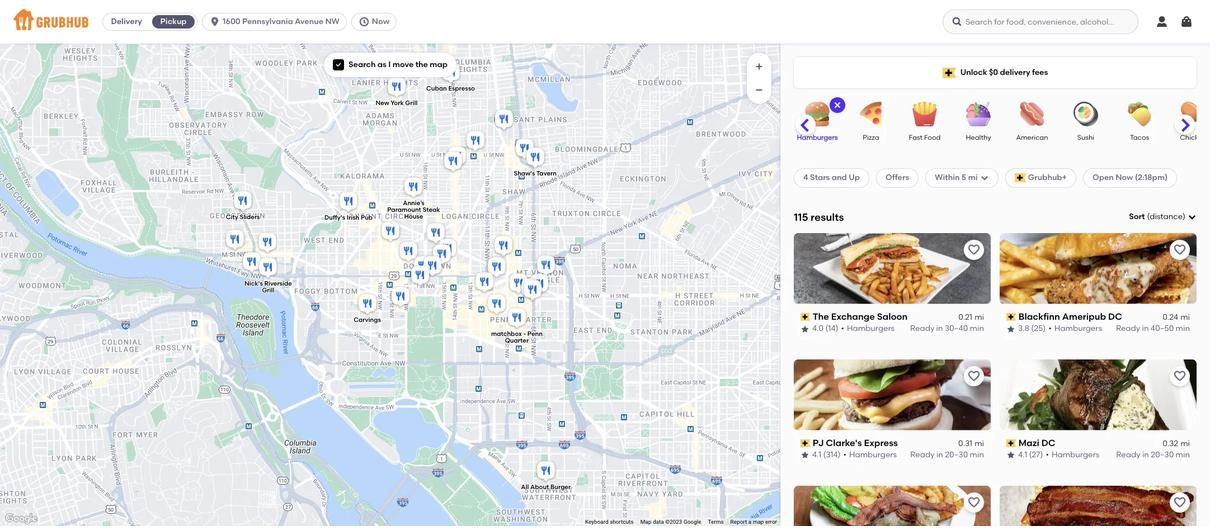 Task type: describe. For each thing, give the bounding box(es) containing it.
sort ( distance )
[[1130, 212, 1186, 222]]

american
[[1017, 134, 1049, 142]]

post pub (l st nw) image
[[431, 243, 453, 267]]

main navigation navigation
[[0, 0, 1211, 44]]

ready in 20–30 min for pj clarke's express
[[911, 451, 985, 460]]

pj
[[813, 438, 824, 449]]

grubhub+
[[1029, 173, 1068, 183]]

)
[[1183, 212, 1186, 222]]

sushi image
[[1067, 102, 1106, 127]]

hamburgers for the exchange saloon
[[848, 324, 895, 334]]

blackfinn ameripub dc logo image
[[1000, 233, 1197, 304]]

save this restaurant button for mazi dc
[[1171, 366, 1191, 387]]

save this restaurant image for the exchange saloon
[[968, 243, 981, 257]]

in for saloon
[[937, 324, 944, 334]]

(2:18pm)
[[1136, 173, 1168, 183]]

steak
[[423, 206, 440, 214]]

penn
[[528, 331, 543, 338]]

0.32 mi
[[1163, 439, 1191, 449]]

map region
[[0, 0, 858, 527]]

report a map error link
[[731, 520, 778, 526]]

mazi dc image
[[421, 254, 444, 279]]

mi for mazi dc
[[1181, 439, 1191, 449]]

• for ameripub
[[1049, 324, 1052, 334]]

3.8 (25)
[[1019, 324, 1046, 334]]

matchbox - penn quarter image
[[506, 306, 528, 331]]

• for clarke's
[[844, 451, 847, 460]]

0.31
[[959, 439, 973, 449]]

distance
[[1151, 212, 1183, 222]]

irish
[[347, 214, 359, 222]]

• for dc
[[1047, 451, 1050, 460]]

italian gourmet deli logo image
[[1000, 486, 1197, 527]]

tacos
[[1131, 134, 1150, 142]]

manny & olga's pizza image
[[446, 145, 468, 169]]

1 horizontal spatial map
[[753, 520, 764, 526]]

plnt burger image
[[493, 108, 515, 132]]

york
[[391, 100, 404, 107]]

0 vertical spatial all about burger image
[[528, 272, 551, 297]]

pickup button
[[150, 13, 197, 31]]

yardbird southern table & bar image
[[486, 256, 508, 280]]

none field containing sort
[[1130, 212, 1197, 223]]

results
[[811, 211, 844, 224]]

exchange
[[832, 312, 876, 322]]

mr. smith's of georgetown image
[[240, 251, 263, 275]]

(27)
[[1030, 451, 1044, 460]]

nw
[[325, 17, 340, 26]]

blackfinn
[[1019, 312, 1061, 322]]

in for express
[[937, 451, 944, 460]]

i
[[389, 60, 391, 69]]

sliders
[[240, 214, 260, 221]]

busboys and poets - 450 k image
[[535, 254, 557, 279]]

healthy image
[[960, 102, 999, 127]]

blackfinn ameripub dc
[[1019, 312, 1123, 322]]

in for dc
[[1143, 324, 1150, 334]]

save this restaurant image for mazi dc
[[1174, 370, 1187, 383]]

the exchange saloon logo image
[[794, 233, 991, 304]]

all about burger
[[521, 484, 571, 491]]

4.0 (14)
[[813, 324, 839, 334]]

minus icon image
[[754, 85, 765, 96]]

• hamburgers for ameripub
[[1049, 324, 1103, 334]]

subscription pass image for blackfinn ameripub dc
[[1007, 314, 1017, 321]]

save this restaurant button for the exchange saloon
[[965, 240, 985, 260]]

annie's
[[403, 200, 424, 207]]

fast food
[[909, 134, 941, 142]]

delivery
[[1001, 68, 1031, 77]]

mi right the 5
[[969, 173, 978, 183]]

chicken image
[[1174, 102, 1211, 127]]

clarke's
[[826, 438, 862, 449]]

0.31 mi
[[959, 439, 985, 449]]

now button
[[351, 13, 401, 31]]

delivery button
[[103, 13, 150, 31]]

data
[[653, 520, 664, 526]]

3.8
[[1019, 324, 1030, 334]]

nick's
[[244, 280, 263, 287]]

• for exchange
[[842, 324, 845, 334]]

shaw's tavern
[[514, 170, 557, 177]]

-
[[523, 331, 526, 338]]

shake shack image
[[379, 220, 402, 244]]

4.1 (314)
[[813, 451, 841, 460]]

(25)
[[1032, 324, 1046, 334]]

star icon image for mazi dc
[[1007, 451, 1016, 460]]

offers
[[886, 173, 910, 183]]

star icon image for pj clarke's express
[[801, 451, 810, 460]]

map
[[641, 520, 652, 526]]

save this restaurant button for pj clarke's express
[[965, 366, 985, 387]]

0.24 mi
[[1163, 313, 1191, 322]]

report a map error
[[731, 520, 778, 526]]

as
[[378, 60, 387, 69]]

pj clarke's express logo image
[[794, 360, 991, 431]]

post pub (l st nw) logo image
[[794, 486, 991, 527]]

thunder burger & bar image
[[256, 231, 279, 256]]

ted's bulletin - 14th st image
[[442, 150, 464, 174]]

save this restaurant button for blackfinn ameripub dc
[[1171, 240, 1191, 260]]

city sliders image
[[231, 189, 254, 214]]

0 vertical spatial map
[[430, 60, 448, 69]]

subscription pass image for pj clarke's express
[[801, 440, 811, 448]]

milk & honey at the delegate image
[[492, 234, 515, 259]]

duffy's irish pub image
[[337, 190, 360, 215]]

1 vertical spatial dc
[[1042, 438, 1056, 449]]

ameripub
[[1063, 312, 1107, 322]]

hamburgers image
[[798, 102, 837, 127]]

move
[[393, 60, 414, 69]]

• hamburgers for clarke's
[[844, 451, 897, 460]]

italian gourmet deli image
[[397, 240, 420, 265]]

the
[[416, 60, 428, 69]]

healthy
[[966, 134, 992, 142]]

open now (2:18pm)
[[1093, 173, 1168, 183]]

hamburgers for pj clarke's express
[[850, 451, 897, 460]]

about
[[530, 484, 549, 491]]

chicken
[[1181, 134, 1207, 142]]

carvings image
[[356, 293, 379, 317]]

star icon image for blackfinn ameripub dc
[[1007, 325, 1016, 334]]

mi for pj clarke's express
[[975, 439, 985, 449]]

4.0
[[813, 324, 824, 334]]

new
[[376, 100, 389, 107]]

pub
[[361, 214, 373, 222]]

4 stars and up
[[804, 173, 860, 183]]

duffy's irish pub
[[324, 214, 373, 222]]

1600
[[223, 17, 241, 26]]

min for saloon
[[970, 324, 985, 334]]

(14)
[[826, 324, 839, 334]]

now inside button
[[372, 17, 390, 26]]

svg image inside now button
[[359, 16, 370, 27]]

ready in 30–40 min
[[911, 324, 985, 334]]

20–30 for pj clarke's express
[[946, 451, 969, 460]]

115
[[794, 211, 809, 224]]



Task type: vqa. For each thing, say whether or not it's contained in the screenshot.


Task type: locate. For each thing, give the bounding box(es) containing it.
save this restaurant image
[[968, 243, 981, 257], [1174, 243, 1187, 257], [1174, 496, 1187, 510]]

star icon image left 3.8
[[1007, 325, 1016, 334]]

annie's paramount steak house image
[[402, 176, 425, 200]]

subscription pass image
[[1007, 440, 1017, 448]]

mazi
[[1019, 438, 1040, 449]]

• right (27)
[[1047, 451, 1050, 460]]

the exchange saloon image
[[389, 285, 412, 310]]

0 vertical spatial dc
[[1109, 312, 1123, 322]]

keyboard
[[586, 520, 609, 526]]

avenue
[[295, 17, 324, 26]]

svg image inside 1600 pennsylvania avenue nw button
[[209, 16, 221, 27]]

hamburgers for mazi dc
[[1052, 451, 1100, 460]]

mi right the 0.32
[[1181, 439, 1191, 449]]

fishscale image
[[514, 137, 536, 162]]

grill for riverside
[[262, 287, 274, 294]]

2 4.1 from the left
[[1019, 451, 1028, 460]]

a
[[749, 520, 752, 526]]

min down 0.31 mi
[[970, 451, 985, 460]]

20–30 down 0.31
[[946, 451, 969, 460]]

express
[[865, 438, 898, 449]]

1 horizontal spatial dc
[[1109, 312, 1123, 322]]

sort
[[1130, 212, 1146, 222]]

svg image
[[209, 16, 221, 27], [359, 16, 370, 27], [952, 16, 963, 27], [834, 101, 843, 110], [981, 174, 990, 183]]

1600 pennsylvania avenue nw
[[223, 17, 340, 26]]

subscription pass image left blackfinn on the right of the page
[[1007, 314, 1017, 321]]

pennsylvania
[[242, 17, 293, 26]]

matchbox - penn quarter
[[491, 331, 543, 345]]

4.1 left (27)
[[1019, 451, 1028, 460]]

0 vertical spatial grubhub plus flag logo image
[[943, 67, 957, 78]]

capitol city brewing company image
[[473, 271, 496, 295]]

shaw's tavern image
[[524, 146, 547, 170]]

taffers tavern dc image
[[486, 293, 508, 317]]

svg image inside field
[[1188, 213, 1197, 222]]

0 horizontal spatial grubhub plus flag logo image
[[943, 67, 957, 78]]

1 4.1 from the left
[[813, 451, 822, 460]]

hamburgers down the exchange saloon
[[848, 324, 895, 334]]

(314)
[[824, 451, 841, 460]]

subscription pass image left the
[[801, 314, 811, 321]]

quarter
[[505, 338, 529, 345]]

search
[[349, 60, 376, 69]]

grill right york
[[405, 100, 418, 107]]

0 horizontal spatial dc
[[1042, 438, 1056, 449]]

keyboard shortcuts
[[586, 520, 634, 526]]

wok & roll (chinatown) image
[[519, 277, 542, 301]]

star icon image left '4.1 (314)'
[[801, 451, 810, 460]]

•
[[842, 324, 845, 334], [1049, 324, 1052, 334], [844, 451, 847, 460], [1047, 451, 1050, 460]]

• hamburgers for dc
[[1047, 451, 1100, 460]]

save this restaurant button
[[965, 240, 985, 260], [1171, 240, 1191, 260], [965, 366, 985, 387], [1171, 366, 1191, 387], [965, 493, 985, 513], [1171, 493, 1191, 513]]

• hamburgers down "express"
[[844, 451, 897, 460]]

report
[[731, 520, 747, 526]]

save this restaurant image for blackfinn ameripub dc
[[1174, 243, 1187, 257]]

nick's riverside grill
[[244, 280, 292, 294]]

0 horizontal spatial 20–30
[[946, 451, 969, 460]]

(
[[1148, 212, 1151, 222]]

blackfinn ameripub dc image
[[409, 264, 431, 289]]

unlock $0 delivery fees
[[961, 68, 1049, 77]]

save this restaurant image
[[968, 370, 981, 383], [1174, 370, 1187, 383], [968, 496, 981, 510]]

min down 0.24 mi
[[1177, 324, 1191, 334]]

food
[[925, 134, 941, 142]]

fees
[[1033, 68, 1049, 77]]

new york grill
[[376, 100, 418, 107]]

cornerstone cafe image
[[425, 221, 447, 246]]

svg image left pizza image
[[834, 101, 843, 110]]

pizza image
[[852, 102, 891, 127]]

pizza
[[863, 134, 880, 142]]

all about burger image
[[528, 272, 551, 297], [535, 460, 557, 485]]

tavern
[[536, 170, 557, 177]]

grill down nick's riverside grill image
[[262, 287, 274, 294]]

star icon image for the exchange saloon
[[801, 325, 810, 334]]

hamburgers down hamburgers image
[[797, 134, 838, 142]]

• hamburgers right (27)
[[1047, 451, 1100, 460]]

delivery
[[111, 17, 142, 26]]

grill for york
[[405, 100, 418, 107]]

smashburger image
[[507, 272, 530, 296]]

1 vertical spatial all about burger image
[[535, 460, 557, 485]]

1 vertical spatial grill
[[262, 287, 274, 294]]

ready for dc
[[1117, 324, 1141, 334]]

google
[[684, 520, 702, 526]]

20–30 down the 0.32
[[1152, 451, 1175, 460]]

cuban espresso image
[[440, 61, 462, 85]]

new york grill image
[[385, 75, 408, 100]]

mi right 0.21
[[975, 313, 985, 322]]

duffy's
[[324, 214, 345, 222]]

hamburgers down the ameripub
[[1055, 324, 1103, 334]]

1 horizontal spatial 4.1
[[1019, 451, 1028, 460]]

subscription pass image
[[801, 314, 811, 321], [1007, 314, 1017, 321], [801, 440, 811, 448]]

map data ©2023 google
[[641, 520, 702, 526]]

min down 0.21 mi
[[970, 324, 985, 334]]

open
[[1093, 173, 1114, 183]]

hamburgers
[[797, 134, 838, 142], [848, 324, 895, 334], [1055, 324, 1103, 334], [850, 451, 897, 460], [1052, 451, 1100, 460]]

error
[[766, 520, 778, 526]]

dc up (27)
[[1042, 438, 1056, 449]]

grubhub plus flag logo image left grubhub+
[[1015, 174, 1027, 183]]

cuban espresso
[[426, 85, 475, 92]]

carvings
[[354, 316, 381, 324]]

lincoln image
[[436, 237, 459, 262]]

bonkers chinese burger image
[[521, 279, 544, 303]]

tacos image
[[1121, 102, 1160, 127]]

2 ready in 20–30 min from the left
[[1117, 451, 1191, 460]]

• down clarke's
[[844, 451, 847, 460]]

0 horizontal spatial 4.1
[[813, 451, 822, 460]]

nick's riverside grill image
[[257, 256, 279, 281]]

0.21 mi
[[959, 313, 985, 322]]

hamburgers right (27)
[[1052, 451, 1100, 460]]

1600 pennsylvania avenue nw button
[[202, 13, 351, 31]]

• hamburgers down the exchange saloon
[[842, 324, 895, 334]]

1 vertical spatial now
[[1116, 173, 1134, 183]]

plus icon image
[[754, 61, 765, 72]]

keyboard shortcuts button
[[586, 519, 634, 527]]

burger
[[551, 484, 571, 491]]

riverside
[[264, 280, 292, 287]]

0.21
[[959, 313, 973, 322]]

4.1 for mazi dc
[[1019, 451, 1028, 460]]

ready in 20–30 min
[[911, 451, 985, 460], [1117, 451, 1191, 460]]

fast food image
[[906, 102, 945, 127]]

grubhub plus flag logo image for grubhub+
[[1015, 174, 1027, 183]]

ready in 20–30 min down 0.31
[[911, 451, 985, 460]]

within
[[936, 173, 960, 183]]

pj clarke's express image
[[412, 254, 434, 279]]

city
[[226, 214, 238, 221]]

map right the
[[430, 60, 448, 69]]

star icon image down subscription pass icon
[[1007, 451, 1016, 460]]

svg image right nw
[[359, 16, 370, 27]]

now
[[372, 17, 390, 26], [1116, 173, 1134, 183]]

min for express
[[970, 451, 985, 460]]

dc right the ameripub
[[1109, 312, 1123, 322]]

hamburgers down "express"
[[850, 451, 897, 460]]

0 vertical spatial grill
[[405, 100, 418, 107]]

subscription pass image for the exchange saloon
[[801, 314, 811, 321]]

star icon image
[[801, 325, 810, 334], [1007, 325, 1016, 334], [801, 451, 810, 460], [1007, 451, 1016, 460]]

shaw's
[[514, 170, 535, 177]]

svg image right the 5
[[981, 174, 990, 183]]

Search for food, convenience, alcohol... search field
[[943, 10, 1139, 34]]

shortcuts
[[610, 520, 634, 526]]

1 vertical spatial grubhub plus flag logo image
[[1015, 174, 1027, 183]]

• right (14)
[[842, 324, 845, 334]]

mi
[[969, 173, 978, 183], [975, 313, 985, 322], [1181, 313, 1191, 322], [975, 439, 985, 449], [1181, 439, 1191, 449]]

5
[[962, 173, 967, 183]]

4
[[804, 173, 809, 183]]

grubhub plus flag logo image
[[943, 67, 957, 78], [1015, 174, 1027, 183]]

terms
[[708, 520, 724, 526]]

1 horizontal spatial grill
[[405, 100, 418, 107]]

• right the (25) at the bottom of the page
[[1049, 324, 1052, 334]]

ready in 20–30 min down the 0.32
[[1117, 451, 1191, 460]]

matchbox
[[491, 331, 522, 338]]

grubhub plus flag logo image left unlock in the right of the page
[[943, 67, 957, 78]]

ready in 20–30 min for mazi dc
[[1117, 451, 1191, 460]]

the exchange saloon
[[813, 312, 908, 322]]

$0
[[990, 68, 999, 77]]

cuban
[[426, 85, 447, 92]]

paramount
[[387, 206, 421, 214]]

svg image up unlock in the right of the page
[[952, 16, 963, 27]]

saloon
[[878, 312, 908, 322]]

annie's paramount steak house
[[387, 200, 440, 220]]

ready for express
[[911, 451, 935, 460]]

map right a at the right
[[753, 520, 764, 526]]

ready for saloon
[[911, 324, 935, 334]]

0 vertical spatial now
[[372, 17, 390, 26]]

terms link
[[708, 520, 724, 526]]

0 horizontal spatial grill
[[262, 287, 274, 294]]

min for dc
[[1177, 324, 1191, 334]]

and
[[832, 173, 847, 183]]

pj clarke's express
[[813, 438, 898, 449]]

grubhub plus flag logo image for unlock $0 delivery fees
[[943, 67, 957, 78]]

now up the as
[[372, 17, 390, 26]]

all about burger image up matchbox - penn quarter icon
[[528, 272, 551, 297]]

• hamburgers down blackfinn ameripub dc
[[1049, 324, 1103, 334]]

mi for blackfinn ameripub dc
[[1181, 313, 1191, 322]]

good stuff eatery image
[[224, 228, 246, 253]]

mi for the exchange saloon
[[975, 313, 985, 322]]

115 results
[[794, 211, 844, 224]]

1 vertical spatial map
[[753, 520, 764, 526]]

grill
[[405, 100, 418, 107], [262, 287, 274, 294]]

ready in 40–50 min
[[1117, 324, 1191, 334]]

20–30 for mazi dc
[[1152, 451, 1175, 460]]

0 horizontal spatial now
[[372, 17, 390, 26]]

0.24
[[1163, 313, 1179, 322]]

1 horizontal spatial 20–30
[[1152, 451, 1175, 460]]

1 horizontal spatial now
[[1116, 173, 1134, 183]]

• hamburgers
[[842, 324, 895, 334], [1049, 324, 1103, 334], [844, 451, 897, 460], [1047, 451, 1100, 460]]

1 ready in 20–30 min from the left
[[911, 451, 985, 460]]

1 horizontal spatial grubhub plus flag logo image
[[1015, 174, 1027, 183]]

4.1 for pj clarke's express
[[813, 451, 822, 460]]

4.1 (27)
[[1019, 451, 1044, 460]]

fast
[[909, 134, 923, 142]]

pickup
[[160, 17, 187, 26]]

None field
[[1130, 212, 1197, 223]]

mi right 0.24
[[1181, 313, 1191, 322]]

up
[[849, 173, 860, 183]]

grill inside nick's riverside grill
[[262, 287, 274, 294]]

4.1 down pj at the bottom right
[[813, 451, 822, 460]]

city sliders
[[226, 214, 260, 221]]

mi right 0.31
[[975, 439, 985, 449]]

0 horizontal spatial map
[[430, 60, 448, 69]]

all
[[521, 484, 529, 491]]

1 20–30 from the left
[[946, 451, 969, 460]]

save this restaurant image for pj clarke's express
[[968, 370, 981, 383]]

american image
[[1013, 102, 1052, 127]]

2 20–30 from the left
[[1152, 451, 1175, 460]]

hamburgers for blackfinn ameripub dc
[[1055, 324, 1103, 334]]

svg image left 1600
[[209, 16, 221, 27]]

map
[[430, 60, 448, 69], [753, 520, 764, 526]]

all about burger image right all
[[535, 460, 557, 485]]

1 horizontal spatial ready in 20–30 min
[[1117, 451, 1191, 460]]

star icon image left 4.0
[[801, 325, 810, 334]]

0 horizontal spatial ready in 20–30 min
[[911, 451, 985, 460]]

svg image
[[1156, 15, 1169, 29], [1181, 15, 1194, 29], [335, 62, 342, 68], [1188, 213, 1197, 222]]

min down 0.32 mi
[[1177, 451, 1191, 460]]

• hamburgers for exchange
[[842, 324, 895, 334]]

now right open
[[1116, 173, 1134, 183]]

mazi dc logo image
[[1000, 360, 1197, 431]]

mazi dc
[[1019, 438, 1056, 449]]

ben's chili bowl image
[[464, 129, 487, 154]]

google image
[[3, 512, 40, 527]]

subscription pass image left pj at the bottom right
[[801, 440, 811, 448]]



